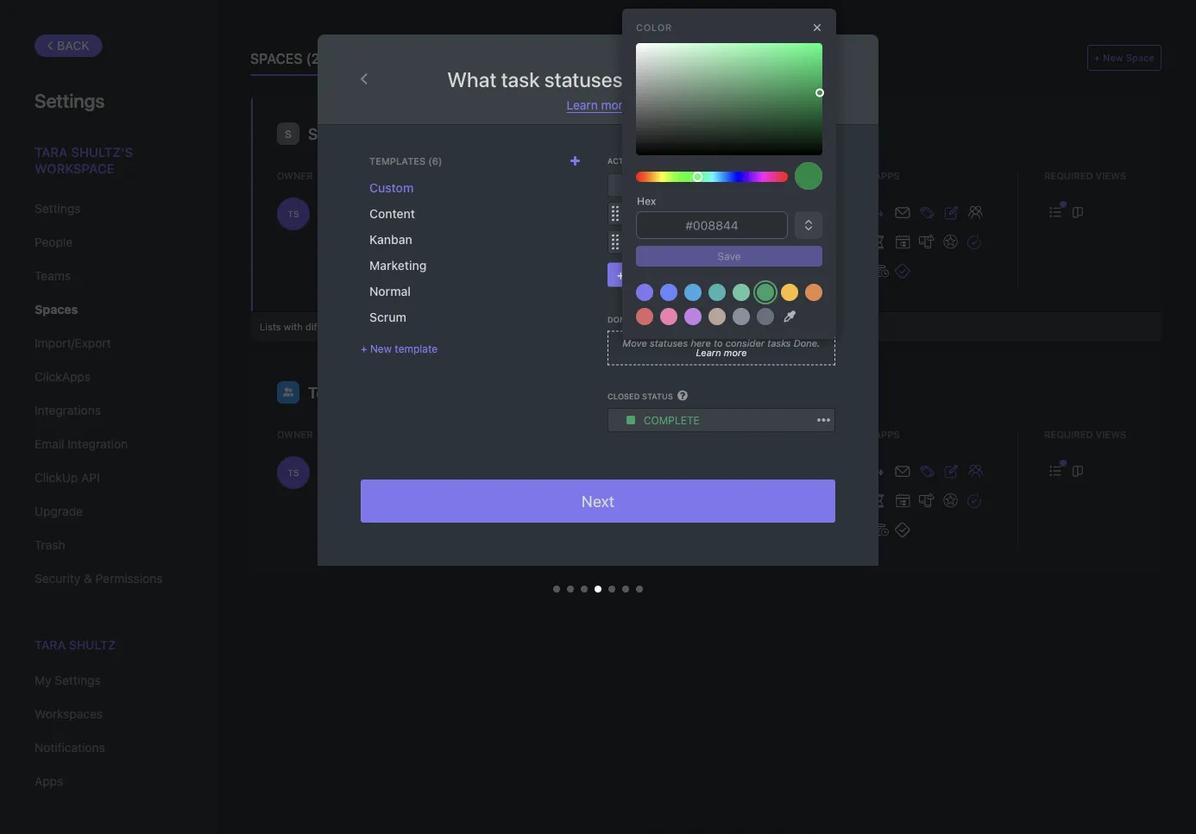 Task type: locate. For each thing, give the bounding box(es) containing it.
complete right progress
[[702, 468, 746, 477]]

closed status
[[607, 392, 673, 401]]

trash link
[[35, 531, 180, 560]]

0 vertical spatial owner
[[277, 170, 313, 181]]

0 vertical spatial clickapps
[[846, 170, 900, 181]]

notifications
[[35, 741, 105, 755]]

go
[[384, 126, 399, 139]]

spaces up you
[[624, 50, 676, 67]]

make
[[417, 208, 443, 220], [417, 467, 443, 479]]

marketing
[[369, 258, 427, 273]]

2 everyone. from the top
[[366, 467, 414, 479]]

1 horizontal spatial with
[[408, 170, 433, 181]]

learn down what task statuses do you want?
[[567, 98, 598, 112]]

settings
[[35, 89, 105, 111], [35, 201, 81, 216], [55, 674, 101, 688]]

workspace
[[35, 161, 114, 176]]

inaccessible
[[524, 50, 620, 67]]

settings element
[[0, 0, 216, 834]]

statuses for team space
[[605, 429, 654, 440]]

2 vertical spatial +
[[361, 343, 367, 355]]

clickapps link
[[35, 362, 180, 392]]

tara up my
[[35, 638, 66, 652]]

1 horizontal spatial +
[[617, 267, 624, 282]]

0 horizontal spatial with
[[284, 321, 303, 332]]

1 owner from the top
[[277, 170, 313, 181]]

done.
[[794, 338, 820, 349]]

to inside move statuses here to consider tasks done. learn more
[[714, 338, 723, 349]]

statuses down active
[[605, 170, 654, 181]]

0 vertical spatial with
[[408, 170, 433, 181]]

1 vertical spatial owner
[[277, 429, 313, 440]]

statuses down closed
[[605, 429, 654, 440]]

1 vertical spatial more
[[724, 347, 747, 359]]

tara up workspace
[[35, 144, 68, 159]]

0 vertical spatial views
[[1096, 170, 1126, 181]]

with
[[408, 170, 433, 181], [284, 321, 303, 332]]

clickup api link
[[35, 463, 180, 493]]

statuses inside move statuses here to consider tasks done. learn more
[[650, 338, 688, 349]]

clickup
[[35, 471, 78, 485]]

tara for tara shultz's workspace
[[35, 144, 68, 159]]

statuses for done
[[633, 315, 674, 324]]

everyone.
[[366, 208, 414, 220], [366, 467, 414, 479]]

to for to do complete
[[608, 209, 619, 218]]

1 vertical spatial learn
[[696, 347, 721, 359]]

with right shared
[[408, 170, 433, 181]]

1 vertical spatial settings
[[35, 201, 81, 216]]

clickapps for space
[[846, 170, 900, 181]]

2 tara from the top
[[35, 638, 66, 652]]

1 vertical spatial new
[[370, 343, 392, 355]]

learn left consider
[[696, 347, 721, 359]]

complete down hex
[[640, 209, 684, 218]]

archived
[[351, 50, 420, 67]]

more down what task statuses do you want?
[[601, 98, 629, 112]]

required
[[1044, 170, 1093, 181], [1044, 429, 1093, 440]]

do for to do in progress complete
[[621, 468, 633, 477]]

0 vertical spatial settings
[[35, 89, 105, 111]]

go to space
[[384, 126, 448, 139]]

0 vertical spatial private
[[446, 208, 479, 220]]

to
[[402, 126, 413, 139], [644, 179, 658, 191], [608, 209, 619, 218], [714, 338, 723, 349], [608, 468, 619, 477]]

statuses
[[544, 67, 623, 91], [639, 157, 679, 166], [633, 315, 674, 324], [650, 338, 688, 349]]

2 horizontal spatial +
[[1094, 52, 1100, 63]]

lists with different statuses: schedule daily
[[260, 321, 460, 332]]

1 horizontal spatial more
[[724, 347, 747, 359]]

+ for + add status
[[617, 267, 624, 282]]

archived spaces
[[351, 50, 479, 67]]

apps
[[35, 775, 63, 789]]

people
[[35, 235, 73, 249]]

color options list
[[633, 280, 826, 329]]

1 vertical spatial everyone. make private
[[366, 467, 479, 479]]

new inside 'what task statuses do you want?' dialog
[[370, 343, 392, 355]]

notifications link
[[35, 734, 180, 763]]

schedule
[[394, 321, 436, 332]]

0 vertical spatial required views
[[1044, 170, 1126, 181]]

0 vertical spatial new
[[1103, 52, 1123, 63]]

1 vertical spatial with
[[284, 321, 303, 332]]

statuses left here
[[650, 338, 688, 349]]

0 horizontal spatial more
[[601, 98, 629, 112]]

1 everyone. make private from the top
[[366, 208, 479, 220]]

2 views from the top
[[1096, 429, 1126, 440]]

settings up people
[[35, 201, 81, 216]]

1 required views from the top
[[1044, 170, 1126, 181]]

do
[[627, 67, 651, 91], [661, 179, 676, 191], [621, 209, 633, 218], [621, 468, 633, 477]]

more
[[601, 98, 629, 112], [724, 347, 747, 359]]

learn more
[[567, 98, 629, 112]]

1 statuses from the top
[[605, 170, 654, 181]]

tara
[[35, 144, 68, 159], [35, 638, 66, 652]]

tasks
[[767, 338, 791, 349]]

to do complete
[[608, 209, 684, 218]]

spaces down teams
[[35, 302, 78, 317]]

1 horizontal spatial learn more link
[[696, 347, 747, 359]]

tara inside tara shultz's workspace
[[35, 144, 68, 159]]

1 private from the top
[[446, 208, 479, 220]]

1 vertical spatial required views
[[1044, 429, 1126, 440]]

statuses up to do
[[639, 157, 679, 166]]

1 horizontal spatial learn
[[696, 347, 721, 359]]

statuses:
[[347, 321, 388, 332]]

1 vertical spatial private
[[446, 467, 479, 479]]

required views for team space
[[1044, 429, 1126, 440]]

active
[[607, 157, 636, 166]]

0 vertical spatial tara
[[35, 144, 68, 159]]

workspaces link
[[35, 700, 180, 729]]

0 vertical spatial statuses
[[605, 170, 654, 181]]

learn more link down the color options list
[[696, 347, 747, 359]]

do for to do complete
[[621, 209, 633, 218]]

complete
[[640, 209, 684, 218], [702, 468, 746, 477]]

upgrade link
[[35, 497, 180, 526]]

1 tara from the top
[[35, 144, 68, 159]]

active statuses
[[607, 157, 679, 166]]

statuses up move
[[633, 315, 674, 324]]

upgrade
[[35, 504, 83, 519]]

go to space link
[[384, 125, 448, 139]]

done statuses
[[607, 315, 674, 324]]

0 vertical spatial everyone.
[[366, 208, 414, 220]]

spaces (2)
[[250, 50, 325, 67]]

owner for team space
[[277, 429, 313, 440]]

more inside move statuses here to consider tasks done. learn more
[[724, 347, 747, 359]]

1 vertical spatial make
[[417, 467, 443, 479]]

more right here
[[724, 347, 747, 359]]

1 vertical spatial everyone.
[[366, 467, 414, 479]]

0 horizontal spatial new
[[370, 343, 392, 355]]

settings down back link
[[35, 89, 105, 111]]

0 vertical spatial required
[[1044, 170, 1093, 181]]

2 make from the top
[[417, 467, 443, 479]]

2 statuses from the top
[[605, 429, 654, 440]]

1 vertical spatial clickapps
[[35, 370, 91, 384]]

to do in progress complete
[[608, 468, 746, 477]]

+ new template
[[361, 343, 438, 355]]

1 vertical spatial required
[[1044, 429, 1093, 440]]

content
[[369, 207, 415, 221]]

learn more link down what task statuses do you want?
[[567, 98, 629, 113]]

1 vertical spatial learn more link
[[696, 347, 747, 359]]

0 vertical spatial learn
[[567, 98, 598, 112]]

1 views from the top
[[1096, 170, 1126, 181]]

statuses for active
[[639, 157, 679, 166]]

0 vertical spatial make
[[417, 208, 443, 220]]

None field
[[636, 211, 788, 239]]

clickup api
[[35, 471, 100, 485]]

0 vertical spatial +
[[1094, 52, 1100, 63]]

statuses
[[605, 170, 654, 181], [605, 429, 654, 440]]

2 required from the top
[[1044, 429, 1093, 440]]

1 vertical spatial statuses
[[605, 429, 654, 440]]

0 horizontal spatial +
[[361, 343, 367, 355]]

import/export
[[35, 336, 111, 350]]

1 vertical spatial views
[[1096, 429, 1126, 440]]

statuses for space
[[605, 170, 654, 181]]

owner for space
[[277, 170, 313, 181]]

1 horizontal spatial new
[[1103, 52, 1123, 63]]

1 required from the top
[[1044, 170, 1093, 181]]

status
[[653, 267, 689, 282]]

security & permissions link
[[35, 564, 180, 594]]

2 owner from the top
[[277, 429, 313, 440]]

to do
[[644, 179, 676, 191]]

0 vertical spatial everyone. make private
[[366, 208, 479, 220]]

2 vertical spatial clickapps
[[846, 429, 900, 440]]

1 vertical spatial +
[[617, 267, 624, 282]]

with for lists
[[284, 321, 303, 332]]

daily
[[438, 321, 460, 332]]

custom
[[369, 181, 414, 195]]

1 vertical spatial complete
[[702, 468, 746, 477]]

0 horizontal spatial learn more link
[[567, 98, 629, 113]]

2 everyone. make private from the top
[[366, 467, 479, 479]]

settings inside 'link'
[[35, 201, 81, 216]]

2 required views from the top
[[1044, 429, 1126, 440]]

to for to do in progress complete
[[608, 468, 619, 477]]

private
[[446, 208, 479, 220], [446, 467, 479, 479]]

with right lists
[[284, 321, 303, 332]]

clickapps
[[846, 170, 900, 181], [35, 370, 91, 384], [846, 429, 900, 440]]

spaces left (2)
[[250, 50, 302, 67]]

learn inside move statuses here to consider tasks done. learn more
[[696, 347, 721, 359]]

new for new template
[[370, 343, 392, 355]]

+ new space
[[1094, 52, 1155, 63]]

1 vertical spatial tara
[[35, 638, 66, 652]]

new
[[1103, 52, 1123, 63], [370, 343, 392, 355]]

space
[[1126, 52, 1155, 63], [308, 124, 352, 143], [416, 126, 448, 139], [350, 383, 395, 402]]

0 vertical spatial complete
[[640, 209, 684, 218]]

settings right my
[[55, 674, 101, 688]]

shared with
[[366, 170, 433, 181]]



Task type: vqa. For each thing, say whether or not it's contained in the screenshot.
"MORE"
yes



Task type: describe. For each thing, give the bounding box(es) containing it.
what task statuses do you want? dialog
[[318, 35, 878, 609]]

teams
[[35, 269, 71, 283]]

0 vertical spatial learn more link
[[567, 98, 629, 113]]

kanban
[[369, 233, 412, 247]]

permissions
[[95, 572, 163, 586]]

views for space
[[1096, 170, 1126, 181]]

clickapps inside "settings" element
[[35, 370, 91, 384]]

move
[[623, 338, 647, 349]]

back link
[[35, 35, 102, 57]]

spaces inside 'link'
[[35, 302, 78, 317]]

email integration
[[35, 437, 128, 451]]

inaccessible spaces (0)
[[524, 50, 698, 67]]

task
[[501, 67, 540, 91]]

trash
[[35, 538, 65, 552]]

to for to do
[[644, 179, 658, 191]]

+ add status
[[617, 267, 689, 282]]

security
[[35, 572, 80, 586]]

clickapps for team space
[[846, 429, 900, 440]]

0 horizontal spatial learn
[[567, 98, 598, 112]]

shultz's
[[71, 144, 133, 159]]

integrations link
[[35, 396, 180, 425]]

integrations
[[35, 403, 101, 418]]

(2)
[[306, 50, 325, 67]]

want?
[[693, 67, 749, 91]]

+ for + new template
[[361, 343, 367, 355]]

done
[[607, 315, 630, 324]]

my settings
[[35, 674, 101, 688]]

my settings link
[[35, 666, 180, 696]]

dropdown menu image
[[626, 238, 635, 246]]

scrum
[[369, 310, 406, 324]]

here
[[691, 338, 711, 349]]

1 make from the top
[[417, 208, 443, 220]]

views for team space
[[1096, 429, 1126, 440]]

+ for + new space
[[1094, 52, 1100, 63]]

in progress
[[644, 207, 712, 219]]

statuses down "inaccessible" at top
[[544, 67, 623, 91]]

integration
[[68, 437, 128, 451]]

2 private from the top
[[446, 467, 479, 479]]

(0)
[[679, 50, 698, 67]]

shultz
[[69, 638, 116, 652]]

closed
[[607, 392, 640, 401]]

tara shultz
[[35, 638, 116, 652]]

back
[[57, 38, 89, 53]]

email integration link
[[35, 430, 180, 459]]

1 horizontal spatial complete
[[702, 468, 746, 477]]

color
[[636, 22, 672, 33]]

in
[[640, 468, 649, 477]]

user group image
[[283, 388, 294, 397]]

spaces up what
[[423, 50, 475, 67]]

complete
[[644, 414, 700, 426]]

required views for space
[[1044, 170, 1126, 181]]

completed
[[644, 236, 707, 248]]

email
[[35, 437, 64, 451]]

settings link
[[35, 194, 180, 223]]

statuses for move
[[650, 338, 688, 349]]

hex
[[637, 195, 656, 207]]

import/export link
[[35, 329, 180, 358]]

api
[[81, 471, 100, 485]]

different
[[305, 321, 344, 332]]

you
[[655, 67, 689, 91]]

template
[[395, 343, 438, 355]]

what
[[447, 67, 497, 91]]

consider
[[726, 338, 765, 349]]

with for shared
[[408, 170, 433, 181]]

do for to do
[[661, 179, 676, 191]]

lists
[[260, 321, 281, 332]]

teams link
[[35, 261, 180, 291]]

0 vertical spatial more
[[601, 98, 629, 112]]

status
[[642, 392, 673, 401]]

required for space
[[1044, 170, 1093, 181]]

new for new space
[[1103, 52, 1123, 63]]

spaces link
[[35, 295, 180, 324]]

my
[[35, 674, 51, 688]]

in
[[644, 207, 654, 219]]

2 vertical spatial settings
[[55, 674, 101, 688]]

tara for tara shultz
[[35, 638, 66, 652]]

apps link
[[35, 767, 180, 797]]

add
[[628, 267, 650, 282]]

1 everyone. from the top
[[366, 208, 414, 220]]

move statuses here to consider tasks done. learn more
[[623, 338, 820, 359]]

0 horizontal spatial complete
[[640, 209, 684, 218]]

progress
[[657, 207, 712, 219]]

team
[[308, 383, 347, 402]]

people link
[[35, 228, 180, 257]]

progress
[[651, 468, 695, 477]]

required for team space
[[1044, 429, 1093, 440]]

tara shultz's workspace
[[35, 144, 133, 176]]

security & permissions
[[35, 572, 163, 586]]

normal
[[369, 284, 411, 299]]

team space
[[308, 383, 395, 402]]

shared
[[366, 170, 405, 181]]

&
[[84, 572, 92, 586]]



